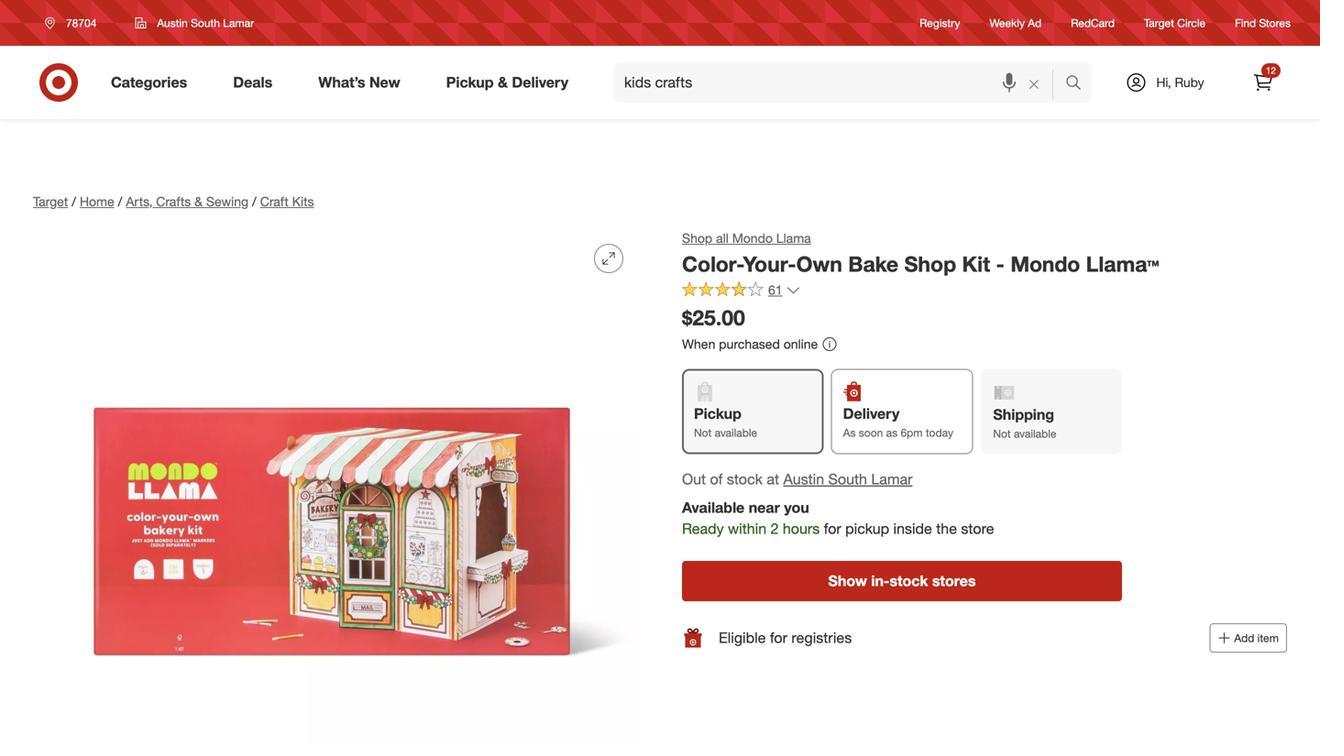 Task type: locate. For each thing, give the bounding box(es) containing it.
0 vertical spatial south
[[191, 16, 220, 30]]

bake
[[848, 251, 899, 277]]

0 horizontal spatial stock
[[727, 471, 763, 488]]

mondo
[[732, 230, 773, 246], [1011, 251, 1081, 277]]

soon
[[859, 426, 883, 440]]

eligible for registries
[[719, 629, 852, 647]]

0 vertical spatial lamar
[[223, 16, 254, 30]]

what's
[[318, 73, 365, 91]]

/ left arts,
[[118, 193, 122, 210]]

shop left all
[[682, 230, 713, 246]]

0 horizontal spatial lamar
[[223, 16, 254, 30]]

not
[[694, 426, 712, 440], [993, 427, 1011, 441]]

south
[[191, 16, 220, 30], [829, 471, 867, 488]]

/ left the craft
[[252, 193, 257, 210]]

shop left 'kit'
[[905, 251, 957, 277]]

own
[[797, 251, 843, 277]]

0 vertical spatial stock
[[727, 471, 763, 488]]

as
[[843, 426, 856, 440]]

lamar inside dropdown button
[[223, 16, 254, 30]]

available up the of
[[715, 426, 758, 440]]

add item button
[[1210, 624, 1288, 653]]

stock for in-
[[890, 572, 928, 590]]

pickup for &
[[446, 73, 494, 91]]

0 vertical spatial for
[[824, 520, 842, 538]]

1 horizontal spatial not
[[993, 427, 1011, 441]]

inside
[[894, 520, 932, 538]]

0 vertical spatial delivery
[[512, 73, 569, 91]]

/
[[72, 193, 76, 210], [118, 193, 122, 210], [252, 193, 257, 210]]

not inside "shipping not available"
[[993, 427, 1011, 441]]

the
[[937, 520, 957, 538]]

1 vertical spatial target
[[33, 193, 68, 210]]

1 horizontal spatial shop
[[905, 251, 957, 277]]

find stores link
[[1235, 15, 1291, 31]]

pickup right "new"
[[446, 73, 494, 91]]

0 vertical spatial pickup
[[446, 73, 494, 91]]

pickup
[[846, 520, 890, 538]]

1 vertical spatial &
[[195, 193, 203, 210]]

of
[[710, 471, 723, 488]]

shop all mondo llama color-your-own bake shop kit - mondo llama™
[[682, 230, 1160, 277]]

0 vertical spatial &
[[498, 73, 508, 91]]

0 horizontal spatial pickup
[[446, 73, 494, 91]]

south up deals link
[[191, 16, 220, 30]]

0 vertical spatial target
[[1144, 16, 1175, 30]]

0 horizontal spatial target
[[33, 193, 68, 210]]

1 horizontal spatial for
[[824, 520, 842, 538]]

1 horizontal spatial mondo
[[1011, 251, 1081, 277]]

lamar
[[223, 16, 254, 30], [872, 471, 913, 488]]

0 vertical spatial shop
[[682, 230, 713, 246]]

all
[[716, 230, 729, 246]]

not inside pickup not available
[[694, 426, 712, 440]]

1 horizontal spatial lamar
[[872, 471, 913, 488]]

available inside "shipping not available"
[[1014, 427, 1057, 441]]

kits
[[292, 193, 314, 210]]

llama™
[[1086, 251, 1160, 277]]

shop
[[682, 230, 713, 246], [905, 251, 957, 277]]

stock left at on the bottom of the page
[[727, 471, 763, 488]]

lamar down as at the right of the page
[[872, 471, 913, 488]]

target
[[1144, 16, 1175, 30], [33, 193, 68, 210]]

find
[[1235, 16, 1256, 30]]

pickup up the of
[[694, 405, 742, 423]]

sewing
[[206, 193, 249, 210]]

not up "out"
[[694, 426, 712, 440]]

kit
[[962, 251, 991, 277]]

0 vertical spatial austin
[[157, 16, 188, 30]]

1 horizontal spatial pickup
[[694, 405, 742, 423]]

1 vertical spatial mondo
[[1011, 251, 1081, 277]]

target for target / home / arts, crafts & sewing / craft kits
[[33, 193, 68, 210]]

south up available near you ready within 2 hours for pickup inside the store
[[829, 471, 867, 488]]

1 horizontal spatial target
[[1144, 16, 1175, 30]]

for right the hours
[[824, 520, 842, 538]]

today
[[926, 426, 954, 440]]

1 vertical spatial shop
[[905, 251, 957, 277]]

1 horizontal spatial delivery
[[843, 405, 900, 423]]

pickup
[[446, 73, 494, 91], [694, 405, 742, 423]]

available near you ready within 2 hours for pickup inside the store
[[682, 499, 995, 538]]

78704 button
[[33, 6, 116, 39]]

1 vertical spatial austin
[[784, 471, 824, 488]]

available down shipping
[[1014, 427, 1057, 441]]

arts, crafts & sewing link
[[126, 193, 249, 210]]

0 horizontal spatial mondo
[[732, 230, 773, 246]]

target left home link
[[33, 193, 68, 210]]

not down shipping
[[993, 427, 1011, 441]]

0 horizontal spatial /
[[72, 193, 76, 210]]

available
[[682, 499, 745, 517]]

pickup for not
[[694, 405, 742, 423]]

1 horizontal spatial /
[[118, 193, 122, 210]]

1 horizontal spatial stock
[[890, 572, 928, 590]]

0 horizontal spatial not
[[694, 426, 712, 440]]

hi, ruby
[[1157, 74, 1205, 90]]

target inside "link"
[[1144, 16, 1175, 30]]

austin up "you"
[[784, 471, 824, 488]]

out of stock at austin south lamar
[[682, 471, 913, 488]]

stock inside button
[[890, 572, 928, 590]]

pickup & delivery link
[[431, 62, 592, 103]]

store
[[961, 520, 995, 538]]

0 horizontal spatial austin
[[157, 16, 188, 30]]

mondo right - on the top right of the page
[[1011, 251, 1081, 277]]

mondo right all
[[732, 230, 773, 246]]

1 vertical spatial stock
[[890, 572, 928, 590]]

&
[[498, 73, 508, 91], [195, 193, 203, 210]]

lamar up "deals"
[[223, 16, 254, 30]]

austin
[[157, 16, 188, 30], [784, 471, 824, 488]]

0 horizontal spatial available
[[715, 426, 758, 440]]

not for pickup
[[694, 426, 712, 440]]

stock
[[727, 471, 763, 488], [890, 572, 928, 590]]

for inside available near you ready within 2 hours for pickup inside the store
[[824, 520, 842, 538]]

/ left home link
[[72, 193, 76, 210]]

online
[[784, 336, 818, 352]]

your-
[[743, 251, 797, 277]]

search button
[[1057, 62, 1101, 106]]

austin south lamar
[[157, 16, 254, 30]]

for right eligible
[[770, 629, 788, 647]]

within
[[728, 520, 767, 538]]

1 vertical spatial for
[[770, 629, 788, 647]]

1 horizontal spatial available
[[1014, 427, 1057, 441]]

stock left 'stores'
[[890, 572, 928, 590]]

available inside pickup not available
[[715, 426, 758, 440]]

1 horizontal spatial austin
[[784, 471, 824, 488]]

available
[[715, 426, 758, 440], [1014, 427, 1057, 441]]

austin up categories link at the left top of the page
[[157, 16, 188, 30]]

1 vertical spatial lamar
[[872, 471, 913, 488]]

show in-stock stores
[[829, 572, 976, 590]]

-
[[996, 251, 1005, 277]]

pickup inside pickup not available
[[694, 405, 742, 423]]

for
[[824, 520, 842, 538], [770, 629, 788, 647]]

eligible
[[719, 629, 766, 647]]

0 horizontal spatial south
[[191, 16, 220, 30]]

near
[[749, 499, 780, 517]]

61
[[768, 282, 783, 298]]

new
[[369, 73, 400, 91]]

when purchased online
[[682, 336, 818, 352]]

llama
[[777, 230, 811, 246]]

target for target circle
[[1144, 16, 1175, 30]]

2 horizontal spatial /
[[252, 193, 257, 210]]

registry link
[[920, 15, 961, 31]]

pickup & delivery
[[446, 73, 569, 91]]

delivery as soon as 6pm today
[[843, 405, 954, 440]]

0 horizontal spatial delivery
[[512, 73, 569, 91]]

target left the circle
[[1144, 16, 1175, 30]]

search
[[1057, 75, 1101, 93]]

1 vertical spatial delivery
[[843, 405, 900, 423]]

1 horizontal spatial south
[[829, 471, 867, 488]]

craft kits link
[[260, 193, 314, 210]]

1 vertical spatial pickup
[[694, 405, 742, 423]]



Task type: vqa. For each thing, say whether or not it's contained in the screenshot.
soon
yes



Task type: describe. For each thing, give the bounding box(es) containing it.
ruby
[[1175, 74, 1205, 90]]

not for shipping
[[993, 427, 1011, 441]]

austin south lamar button
[[784, 469, 913, 490]]

61 link
[[682, 281, 801, 302]]

weekly ad
[[990, 16, 1042, 30]]

$25.00
[[682, 305, 745, 331]]

craft
[[260, 193, 289, 210]]

austin south lamar button
[[123, 6, 266, 39]]

shipping not available
[[993, 406, 1057, 441]]

redcard link
[[1071, 15, 1115, 31]]

ready
[[682, 520, 724, 538]]

0 vertical spatial mondo
[[732, 230, 773, 246]]

home
[[80, 193, 114, 210]]

registries
[[792, 629, 852, 647]]

delivery inside delivery as soon as 6pm today
[[843, 405, 900, 423]]

pickup not available
[[694, 405, 758, 440]]

find stores
[[1235, 16, 1291, 30]]

hours
[[783, 520, 820, 538]]

1 / from the left
[[72, 193, 76, 210]]

deals link
[[218, 62, 296, 103]]

at
[[767, 471, 780, 488]]

when
[[682, 336, 716, 352]]

south inside dropdown button
[[191, 16, 220, 30]]

target link
[[33, 193, 68, 210]]

austin inside austin south lamar dropdown button
[[157, 16, 188, 30]]

2
[[771, 520, 779, 538]]

in-
[[871, 572, 890, 590]]

color-
[[682, 251, 743, 277]]

registry
[[920, 16, 961, 30]]

color-your-own bake shop kit - mondo llama&#8482;, 1 of 11 image
[[33, 229, 638, 747]]

stores
[[933, 572, 976, 590]]

item
[[1258, 631, 1279, 645]]

target / home / arts, crafts & sewing / craft kits
[[33, 193, 314, 210]]

arts,
[[126, 193, 153, 210]]

you
[[784, 499, 810, 517]]

1 horizontal spatial &
[[498, 73, 508, 91]]

crafts
[[156, 193, 191, 210]]

weekly ad link
[[990, 15, 1042, 31]]

What can we help you find? suggestions appear below search field
[[614, 62, 1070, 103]]

deals
[[233, 73, 273, 91]]

3 / from the left
[[252, 193, 257, 210]]

categories link
[[95, 62, 210, 103]]

weekly
[[990, 16, 1025, 30]]

home link
[[80, 193, 114, 210]]

categories
[[111, 73, 187, 91]]

2 / from the left
[[118, 193, 122, 210]]

add
[[1235, 631, 1255, 645]]

0 horizontal spatial shop
[[682, 230, 713, 246]]

shipping
[[993, 406, 1055, 424]]

ad
[[1028, 16, 1042, 30]]

0 horizontal spatial &
[[195, 193, 203, 210]]

6pm
[[901, 426, 923, 440]]

stores
[[1260, 16, 1291, 30]]

purchased
[[719, 336, 780, 352]]

what's new
[[318, 73, 400, 91]]

available for pickup
[[715, 426, 758, 440]]

hi,
[[1157, 74, 1172, 90]]

show in-stock stores button
[[682, 561, 1122, 602]]

what's new link
[[303, 62, 423, 103]]

add item
[[1235, 631, 1279, 645]]

out
[[682, 471, 706, 488]]

target circle link
[[1144, 15, 1206, 31]]

target circle
[[1144, 16, 1206, 30]]

as
[[886, 426, 898, 440]]

12 link
[[1243, 62, 1284, 103]]

circle
[[1178, 16, 1206, 30]]

stock for of
[[727, 471, 763, 488]]

redcard
[[1071, 16, 1115, 30]]

show
[[829, 572, 867, 590]]

78704
[[66, 16, 97, 30]]

available for shipping
[[1014, 427, 1057, 441]]

0 horizontal spatial for
[[770, 629, 788, 647]]

12
[[1266, 65, 1276, 76]]

1 vertical spatial south
[[829, 471, 867, 488]]



